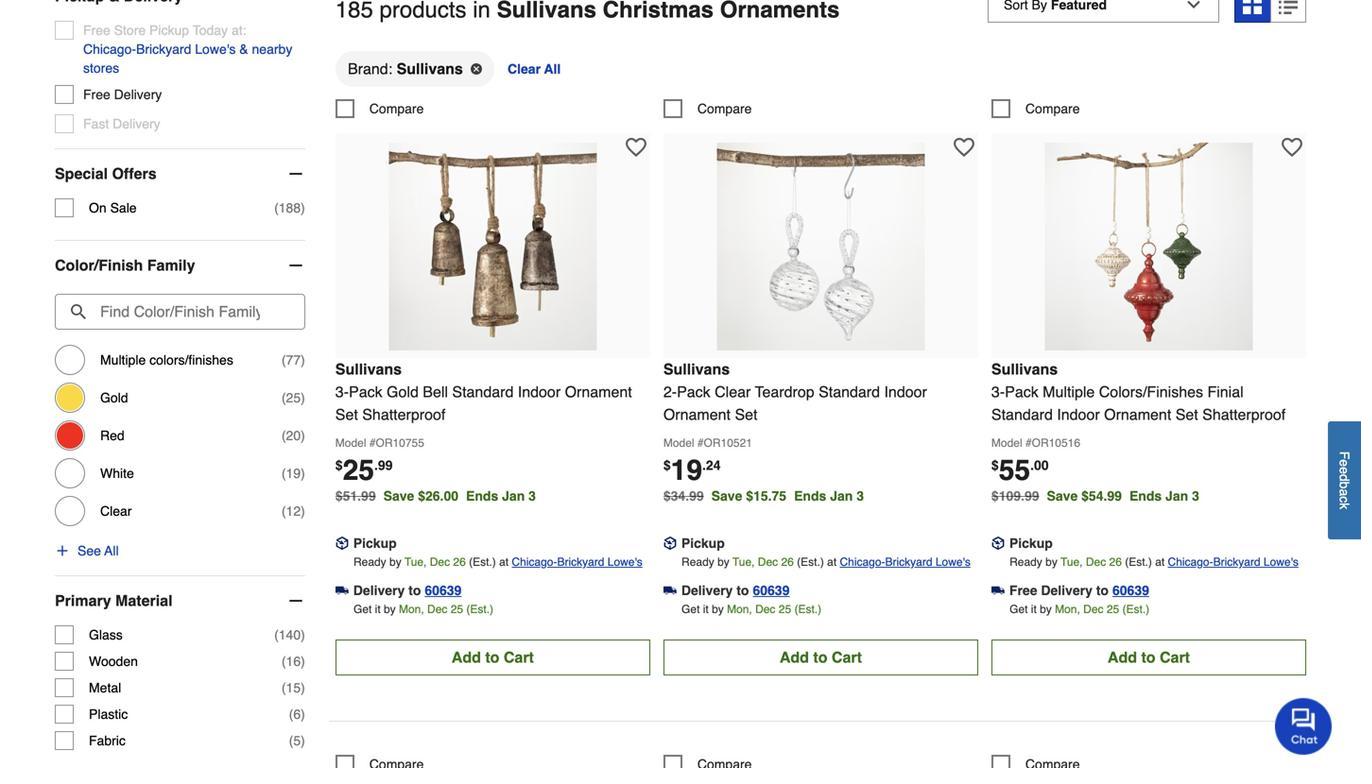 Task type: vqa. For each thing, say whether or not it's contained in the screenshot.


Task type: locate. For each thing, give the bounding box(es) containing it.
1 cart from the left
[[504, 649, 534, 667]]

5014709991 element
[[664, 99, 752, 118]]

pickup down '$109.99'
[[1010, 536, 1053, 551]]

0 horizontal spatial standard
[[452, 383, 514, 401]]

1 vertical spatial multiple
[[1043, 383, 1095, 401]]

clear all
[[508, 61, 561, 76]]

pickup image down '$109.99'
[[992, 537, 1005, 550]]

6 ) from the top
[[301, 504, 305, 519]]

all right see
[[104, 544, 119, 559]]

1 vertical spatial minus image
[[286, 256, 305, 275]]

8 ) from the top
[[301, 654, 305, 670]]

3 save from the left
[[1047, 489, 1078, 504]]

minus image up ( 188 )
[[286, 165, 305, 184]]

19 for ( 19 )
[[286, 466, 301, 481]]

1 horizontal spatial clear
[[508, 61, 541, 76]]

set up model # or10755
[[336, 406, 358, 424]]

ready by tue, dec 26 (est.) at chicago-brickyard lowe's down the savings save $54.99 element
[[1010, 556, 1299, 569]]

2 horizontal spatial $
[[992, 458, 999, 473]]

2 set from the left
[[735, 406, 758, 424]]

5
[[293, 734, 301, 749]]

multiple left colors/finishes
[[100, 353, 146, 368]]

cart
[[504, 649, 534, 667], [832, 649, 862, 667], [1160, 649, 1191, 667]]

savings save $15.75 element
[[712, 489, 872, 504]]

1 ends jan 3 element from the left
[[466, 489, 544, 504]]

0 horizontal spatial ready by tue, dec 26 (est.) at chicago-brickyard lowe's
[[354, 556, 643, 569]]

3- for 3-pack multiple colors/finishes finial standard indoor ornament set shatterproof
[[992, 383, 1005, 401]]

was price $51.99 element
[[336, 484, 384, 504]]

add to cart button
[[336, 640, 650, 676], [664, 640, 979, 676], [992, 640, 1307, 676]]

1 horizontal spatial ends
[[794, 489, 827, 504]]

chicago-brickyard lowe's button for 3rd 60639 button
[[1168, 553, 1299, 572]]

jan
[[502, 489, 525, 504], [830, 489, 853, 504], [1166, 489, 1189, 504]]

1 horizontal spatial #
[[698, 437, 704, 450]]

2-
[[664, 383, 677, 401]]

minus image inside special offers button
[[286, 165, 305, 184]]

3 ready by tue, dec 26 (est.) at chicago-brickyard lowe's from the left
[[1010, 556, 1299, 569]]

3- inside sullivans 3-pack multiple colors/finishes finial standard indoor ornament set shatterproof
[[992, 383, 1005, 401]]

2 delivery to 60639 from the left
[[682, 583, 790, 598]]

0 horizontal spatial add to cart
[[452, 649, 534, 667]]

chicago-brickyard lowe's button for 2nd 60639 button
[[840, 553, 971, 572]]

1 shatterproof from the left
[[362, 406, 446, 424]]

get
[[354, 603, 372, 616], [682, 603, 700, 616], [1010, 603, 1028, 616]]

0 horizontal spatial ready
[[354, 556, 386, 569]]

ornament left the 2-
[[565, 383, 632, 401]]

0 horizontal spatial model
[[336, 437, 366, 450]]

1 mon, from the left
[[399, 603, 424, 616]]

( 188 )
[[274, 201, 305, 216]]

1 horizontal spatial cart
[[832, 649, 862, 667]]

1 vertical spatial all
[[104, 544, 119, 559]]

add to cart
[[452, 649, 534, 667], [780, 649, 862, 667], [1108, 649, 1191, 667]]

$51.99
[[336, 489, 376, 504]]

0 horizontal spatial save
[[384, 489, 414, 504]]

0 horizontal spatial ends jan 3 element
[[466, 489, 544, 504]]

lowe's for third 60639 button from the right
[[608, 556, 643, 569]]

sullivans left close circle filled image
[[397, 60, 463, 77]]

gold left bell
[[387, 383, 419, 401]]

1 $ from the left
[[336, 458, 343, 473]]

ornament down colors/finishes at the right
[[1105, 406, 1172, 424]]

1 save from the left
[[384, 489, 414, 504]]

2 pack from the left
[[677, 383, 711, 401]]

2 model from the left
[[664, 437, 695, 450]]

2 compare from the left
[[698, 101, 752, 116]]

minus image for primary material
[[286, 592, 305, 611]]

0 horizontal spatial clear
[[100, 504, 132, 519]]

chicago-brickyard lowe's button
[[512, 553, 643, 572], [840, 553, 971, 572], [1168, 553, 1299, 572]]

1 3 from the left
[[529, 489, 536, 504]]

delivery for free delivery
[[114, 87, 162, 102]]

1 # from the left
[[370, 437, 376, 450]]

0 horizontal spatial mon,
[[399, 603, 424, 616]]

3 it from the left
[[1032, 603, 1037, 616]]

60639
[[425, 583, 462, 598], [753, 583, 790, 598], [1113, 583, 1150, 598]]

lowe's
[[195, 42, 236, 57], [608, 556, 643, 569], [936, 556, 971, 569], [1264, 556, 1299, 569]]

ready by tue, dec 26 (est.) at chicago-brickyard lowe's down savings save $15.75 element
[[682, 556, 971, 569]]

2 horizontal spatial pack
[[1005, 383, 1039, 401]]

truck filled image
[[664, 584, 677, 598], [992, 584, 1005, 598]]

1 e from the top
[[1338, 460, 1353, 467]]

2 horizontal spatial 3
[[1193, 489, 1200, 504]]

sullivans up model # or10516 at the right bottom of page
[[992, 361, 1058, 378]]

ready up free delivery to 60639
[[1010, 556, 1043, 569]]

ready for truck filled image associated with free
[[1010, 556, 1043, 569]]

1 horizontal spatial 3
[[857, 489, 864, 504]]

3 ready from the left
[[1010, 556, 1043, 569]]

( for 188
[[274, 201, 279, 216]]

at for chicago-brickyard lowe's button for 3rd 60639 button
[[1156, 556, 1165, 569]]

26 for 2nd 60639 button
[[782, 556, 794, 569]]

Find Color/Finish Family text field
[[55, 294, 305, 330]]

3 for 25
[[529, 489, 536, 504]]

standard inside sullivans 3-pack multiple colors/finishes finial standard indoor ornament set shatterproof
[[992, 406, 1053, 424]]

1 add from the left
[[452, 649, 481, 667]]

$ up '$109.99'
[[992, 458, 999, 473]]

e
[[1338, 460, 1353, 467], [1338, 467, 1353, 474]]

2 horizontal spatial add
[[1108, 649, 1138, 667]]

3 pickup image from the left
[[992, 537, 1005, 550]]

2 horizontal spatial indoor
[[1058, 406, 1100, 424]]

standard up model # or10516 at the right bottom of page
[[992, 406, 1053, 424]]

0 horizontal spatial 19
[[286, 466, 301, 481]]

multiple up or10516
[[1043, 383, 1095, 401]]

minus image down ( 188 )
[[286, 256, 305, 275]]

set inside sullivans 3-pack gold bell standard indoor ornament set shatterproof
[[336, 406, 358, 424]]

0 vertical spatial free
[[83, 23, 110, 38]]

chicago-brickyard lowe's button for third 60639 button from the right
[[512, 553, 643, 572]]

1 pickup image from the left
[[336, 537, 349, 550]]

1 horizontal spatial get it by mon, dec 25 (est.)
[[682, 603, 822, 616]]

clear for clear
[[100, 504, 132, 519]]

2 horizontal spatial cart
[[1160, 649, 1191, 667]]

jan for 55
[[1166, 489, 1189, 504]]

2 horizontal spatial at
[[1156, 556, 1165, 569]]

sullivans inside sullivans 2-pack clear teardrop standard indoor ornament set
[[664, 361, 730, 378]]

set up or10521
[[735, 406, 758, 424]]

save for 55
[[1047, 489, 1078, 504]]

1 horizontal spatial mon,
[[727, 603, 753, 616]]

0 horizontal spatial all
[[104, 544, 119, 559]]

) for ( 20 )
[[301, 428, 305, 444]]

ready down $51.99 on the bottom left
[[354, 556, 386, 569]]

25 for pickup icon related to truck filled image associated with free
[[1107, 603, 1120, 616]]

1 ready from the left
[[354, 556, 386, 569]]

( 5 )
[[289, 734, 305, 749]]

2 horizontal spatial pickup image
[[992, 537, 1005, 550]]

1 tue, from the left
[[405, 556, 427, 569]]

k
[[1338, 503, 1353, 510]]

1 horizontal spatial delivery to 60639
[[682, 583, 790, 598]]

1 ends from the left
[[466, 489, 499, 504]]

color/finish family
[[55, 257, 195, 274]]

1 ) from the top
[[301, 201, 305, 216]]

pack up 'model # or10521'
[[677, 383, 711, 401]]

set down colors/finishes at the right
[[1176, 406, 1199, 424]]

11 ) from the top
[[301, 734, 305, 749]]

1 horizontal spatial ends jan 3 element
[[794, 489, 872, 504]]

get it by mon, dec 25 (est.) for 2nd 60639 button
[[682, 603, 822, 616]]

$ for 55
[[992, 458, 999, 473]]

26 for third 60639 button from the right
[[453, 556, 466, 569]]

3 ) from the top
[[301, 391, 305, 406]]

ready by tue, dec 26 (est.) at chicago-brickyard lowe's for chicago-brickyard lowe's button related to third 60639 button from the right
[[354, 556, 643, 569]]

ornament inside sullivans 3-pack gold bell standard indoor ornament set shatterproof
[[565, 383, 632, 401]]

2 $ from the left
[[664, 458, 671, 473]]

pickup down $34.99
[[682, 536, 725, 551]]

5 ) from the top
[[301, 466, 305, 481]]

3 get from the left
[[1010, 603, 1028, 616]]

19 up $34.99
[[671, 454, 703, 487]]

2 26 from the left
[[782, 556, 794, 569]]

( for 16
[[282, 654, 286, 670]]

model up 55
[[992, 437, 1023, 450]]

or10521
[[704, 437, 753, 450]]

7 ) from the top
[[301, 628, 305, 643]]

primary material button
[[55, 577, 305, 626]]

standard inside sullivans 2-pack clear teardrop standard indoor ornament set
[[819, 383, 880, 401]]

1 horizontal spatial model
[[664, 437, 695, 450]]

1 horizontal spatial all
[[544, 61, 561, 76]]

2 horizontal spatial get it by mon, dec 25 (est.)
[[1010, 603, 1150, 616]]

$ inside $ 19 .24
[[664, 458, 671, 473]]

sullivans 2-pack clear teardrop standard indoor ornament set
[[664, 361, 928, 424]]

$ inside the "$ 25 .99"
[[336, 458, 343, 473]]

&
[[240, 42, 248, 57]]

2 horizontal spatial it
[[1032, 603, 1037, 616]]

1 truck filled image from the left
[[664, 584, 677, 598]]

chicago- for truck filled icon
[[512, 556, 557, 569]]

3- inside sullivans 3-pack gold bell standard indoor ornament set shatterproof
[[336, 383, 349, 401]]

ends jan 3 element right $54.99
[[1130, 489, 1207, 504]]

0 vertical spatial multiple
[[100, 353, 146, 368]]

colors/finishes
[[150, 353, 233, 368]]

add
[[452, 649, 481, 667], [780, 649, 809, 667], [1108, 649, 1138, 667]]

sullivans
[[397, 60, 463, 77], [336, 361, 402, 378], [664, 361, 730, 378], [992, 361, 1058, 378]]

2 horizontal spatial ornament
[[1105, 406, 1172, 424]]

was price $34.99 element
[[664, 484, 712, 504]]

1 jan from the left
[[502, 489, 525, 504]]

brickyard
[[136, 42, 191, 57], [557, 556, 605, 569], [886, 556, 933, 569], [1214, 556, 1261, 569]]

.00
[[1031, 458, 1049, 473]]

0 horizontal spatial 26
[[453, 556, 466, 569]]

ends jan 3 element right $26.00
[[466, 489, 544, 504]]

19 down the ( 20 )
[[286, 466, 301, 481]]

0 horizontal spatial tue,
[[405, 556, 427, 569]]

today
[[193, 23, 228, 38]]

ornament
[[565, 383, 632, 401], [664, 406, 731, 424], [1105, 406, 1172, 424]]

1 get it by mon, dec 25 (est.) from the left
[[354, 603, 494, 616]]

26
[[453, 556, 466, 569], [782, 556, 794, 569], [1110, 556, 1122, 569]]

3 jan from the left
[[1166, 489, 1189, 504]]

0 horizontal spatial truck filled image
[[664, 584, 677, 598]]

1 get from the left
[[354, 603, 372, 616]]

3 minus image from the top
[[286, 592, 305, 611]]

primary material
[[55, 593, 173, 610]]

2 it from the left
[[703, 603, 709, 616]]

$ up was price $34.99 element
[[664, 458, 671, 473]]

2 add to cart button from the left
[[664, 640, 979, 676]]

# up .99
[[370, 437, 376, 450]]

( for 77
[[282, 353, 286, 368]]

3 tue, from the left
[[1061, 556, 1083, 569]]

$ for 25
[[336, 458, 343, 473]]

1 horizontal spatial pack
[[677, 383, 711, 401]]

standard inside sullivans 3-pack gold bell standard indoor ornament set shatterproof
[[452, 383, 514, 401]]

2 truck filled image from the left
[[992, 584, 1005, 598]]

clear inside button
[[508, 61, 541, 76]]

ends jan 3 element
[[466, 489, 544, 504], [794, 489, 872, 504], [1130, 489, 1207, 504]]

60639 button
[[425, 581, 462, 600], [753, 581, 790, 600], [1113, 581, 1150, 600]]

2 vertical spatial clear
[[100, 504, 132, 519]]

standard right teardrop
[[819, 383, 880, 401]]

e up 'd'
[[1338, 460, 1353, 467]]

model up the "$ 25 .99"
[[336, 437, 366, 450]]

2 3- from the left
[[992, 383, 1005, 401]]

1 ready by tue, dec 26 (est.) at chicago-brickyard lowe's from the left
[[354, 556, 643, 569]]

2 ready from the left
[[682, 556, 715, 569]]

3-
[[336, 383, 349, 401], [992, 383, 1005, 401]]

( for 140
[[274, 628, 279, 643]]

sullivans up the 2-
[[664, 361, 730, 378]]

3
[[529, 489, 536, 504], [857, 489, 864, 504], [1193, 489, 1200, 504]]

pickup
[[149, 23, 189, 38], [353, 536, 397, 551], [682, 536, 725, 551], [1010, 536, 1053, 551]]

jan right $54.99
[[1166, 489, 1189, 504]]

( 6 )
[[289, 707, 305, 723]]

brickyard for pickup icon associated with truck filled icon
[[557, 556, 605, 569]]

see
[[78, 544, 101, 559]]

teardrop
[[755, 383, 815, 401]]

0 horizontal spatial compare
[[370, 101, 424, 116]]

2 get from the left
[[682, 603, 700, 616]]

pack inside sullivans 3-pack gold bell standard indoor ornament set shatterproof
[[349, 383, 383, 401]]

# for sullivans 2-pack clear teardrop standard indoor ornament set
[[698, 437, 704, 450]]

ready down $34.99
[[682, 556, 715, 569]]

tue, down $51.99 save $26.00 ends jan 3
[[405, 556, 427, 569]]

1 horizontal spatial save
[[712, 489, 743, 504]]

16
[[286, 654, 301, 670]]

shatterproof down finial
[[1203, 406, 1286, 424]]

2 ready by tue, dec 26 (est.) at chicago-brickyard lowe's from the left
[[682, 556, 971, 569]]

3 right $26.00
[[529, 489, 536, 504]]

c
[[1338, 497, 1353, 503]]

2 ) from the top
[[301, 353, 305, 368]]

clear right close circle filled image
[[508, 61, 541, 76]]

compare for 5014710059 element
[[1026, 101, 1080, 116]]

2 get it by mon, dec 25 (est.) from the left
[[682, 603, 822, 616]]

mon,
[[399, 603, 424, 616], [727, 603, 753, 616], [1055, 603, 1081, 616]]

pack up model # or10516 at the right bottom of page
[[1005, 383, 1039, 401]]

get for truck filled icon
[[354, 603, 372, 616]]

1 at from the left
[[499, 556, 509, 569]]

pickup image up truck filled icon
[[336, 537, 349, 550]]

$ inside $ 55 .00
[[992, 458, 999, 473]]

minus image inside primary material button
[[286, 592, 305, 611]]

at down the savings save $54.99 element
[[1156, 556, 1165, 569]]

3 pack from the left
[[1005, 383, 1039, 401]]

all right close circle filled image
[[544, 61, 561, 76]]

2 pickup image from the left
[[664, 537, 677, 550]]

1 vertical spatial clear
[[715, 383, 751, 401]]

2 ends from the left
[[794, 489, 827, 504]]

1 horizontal spatial add
[[780, 649, 809, 667]]

0 vertical spatial all
[[544, 61, 561, 76]]

3- right the ( 25 )
[[336, 383, 349, 401]]

clear
[[508, 61, 541, 76], [715, 383, 751, 401], [100, 504, 132, 519]]

2 horizontal spatial ready
[[1010, 556, 1043, 569]]

5014710405 element
[[336, 99, 424, 118]]

ready by tue, dec 26 (est.) at chicago-brickyard lowe's for chicago-brickyard lowe's button corresponding to 2nd 60639 button
[[682, 556, 971, 569]]

it for truck filled icon
[[375, 603, 381, 616]]

1 horizontal spatial compare
[[698, 101, 752, 116]]

2 horizontal spatial mon,
[[1055, 603, 1081, 616]]

pickup down $51.99 on the bottom left
[[353, 536, 397, 551]]

sullivans for sullivans 3-pack multiple colors/finishes finial standard indoor ornament set shatterproof
[[992, 361, 1058, 378]]

heart outline image
[[626, 137, 647, 158], [954, 137, 975, 158]]

indoor inside sullivans 2-pack clear teardrop standard indoor ornament set
[[885, 383, 928, 401]]

2 horizontal spatial 60639 button
[[1113, 581, 1150, 600]]

save down .24 at the bottom right of the page
[[712, 489, 743, 504]]

1 horizontal spatial jan
[[830, 489, 853, 504]]

$
[[336, 458, 343, 473], [664, 458, 671, 473], [992, 458, 999, 473]]

fast delivery
[[83, 116, 160, 132]]

set inside sullivans 2-pack clear teardrop standard indoor ornament set
[[735, 406, 758, 424]]

sullivans inside sullivans 3-pack gold bell standard indoor ornament set shatterproof
[[336, 361, 402, 378]]

get it by mon, dec 25 (est.)
[[354, 603, 494, 616], [682, 603, 822, 616], [1010, 603, 1150, 616]]

2 vertical spatial minus image
[[286, 592, 305, 611]]

1 horizontal spatial get
[[682, 603, 700, 616]]

0 horizontal spatial pickup image
[[336, 537, 349, 550]]

ready by tue, dec 26 (est.) at chicago-brickyard lowe's down savings save $26.00 element
[[354, 556, 643, 569]]

actual price $25.99 element
[[336, 454, 393, 487]]

indoor
[[518, 383, 561, 401], [885, 383, 928, 401], [1058, 406, 1100, 424]]

gold up red
[[100, 391, 128, 406]]

grid view image
[[1244, 0, 1262, 14]]

truck filled image for delivery
[[664, 584, 677, 598]]

3 ends from the left
[[1130, 489, 1162, 504]]

3 mon, from the left
[[1055, 603, 1081, 616]]

sullivans inside sullivans 3-pack multiple colors/finishes finial standard indoor ornament set shatterproof
[[992, 361, 1058, 378]]

mon, for 3rd 60639 button
[[1055, 603, 1081, 616]]

(
[[274, 201, 279, 216], [282, 353, 286, 368], [282, 391, 286, 406], [282, 428, 286, 444], [282, 466, 286, 481], [282, 504, 286, 519], [274, 628, 279, 643], [282, 654, 286, 670], [282, 681, 286, 696], [289, 707, 293, 723], [289, 734, 293, 749]]

mon, for 2nd 60639 button
[[727, 603, 753, 616]]

0 horizontal spatial 3-
[[336, 383, 349, 401]]

1 horizontal spatial gold
[[387, 383, 419, 401]]

shatterproof up or10755
[[362, 406, 446, 424]]

1 horizontal spatial set
[[735, 406, 758, 424]]

tue, up free delivery to 60639
[[1061, 556, 1083, 569]]

2 3 from the left
[[857, 489, 864, 504]]

at:
[[232, 23, 246, 38]]

minus image up 140
[[286, 592, 305, 611]]

clear for clear all
[[508, 61, 541, 76]]

sullivans 2-pack clear teardrop standard indoor ornament set image
[[717, 143, 925, 351]]

ends
[[466, 489, 499, 504], [794, 489, 827, 504], [1130, 489, 1162, 504]]

) for ( 19 )
[[301, 466, 305, 481]]

) for ( 5 )
[[301, 734, 305, 749]]

pickup image
[[336, 537, 349, 550], [664, 537, 677, 550], [992, 537, 1005, 550]]

2 horizontal spatial add to cart
[[1108, 649, 1191, 667]]

3 add from the left
[[1108, 649, 1138, 667]]

1 it from the left
[[375, 603, 381, 616]]

model up $ 19 .24
[[664, 437, 695, 450]]

ornament for 3-pack gold bell standard indoor ornament set shatterproof
[[565, 383, 632, 401]]

0 horizontal spatial get
[[354, 603, 372, 616]]

2 shatterproof from the left
[[1203, 406, 1286, 424]]

compare inside '5014709991' element
[[698, 101, 752, 116]]

3 model from the left
[[992, 437, 1023, 450]]

sullivans inside list box
[[397, 60, 463, 77]]

pickup image down $34.99
[[664, 537, 677, 550]]

# up .00
[[1026, 437, 1032, 450]]

bell
[[423, 383, 448, 401]]

$34.99 save $15.75 ends jan 3
[[664, 489, 864, 504]]

chicago-brickyard lowe's & nearby stores
[[83, 42, 293, 76]]

jan right $15.75
[[830, 489, 853, 504]]

at down savings save $26.00 element
[[499, 556, 509, 569]]

26 up free delivery to 60639
[[1110, 556, 1122, 569]]

3 3 from the left
[[1193, 489, 1200, 504]]

2 horizontal spatial ends
[[1130, 489, 1162, 504]]

1 horizontal spatial add to cart
[[780, 649, 862, 667]]

1 horizontal spatial indoor
[[885, 383, 928, 401]]

1 horizontal spatial add to cart button
[[664, 640, 979, 676]]

( 20 )
[[282, 428, 305, 444]]

2 horizontal spatial tue,
[[1061, 556, 1083, 569]]

1 horizontal spatial chicago-brickyard lowe's button
[[840, 553, 971, 572]]

0 vertical spatial minus image
[[286, 165, 305, 184]]

save down .99
[[384, 489, 414, 504]]

4 ) from the top
[[301, 428, 305, 444]]

3 compare from the left
[[1026, 101, 1080, 116]]

standard right bell
[[452, 383, 514, 401]]

ends right $15.75
[[794, 489, 827, 504]]

) for ( 188 )
[[301, 201, 305, 216]]

pack inside sullivans 3-pack multiple colors/finishes finial standard indoor ornament set shatterproof
[[1005, 383, 1039, 401]]

heart outline image
[[1282, 137, 1303, 158]]

material
[[115, 593, 173, 610]]

2 horizontal spatial add to cart button
[[992, 640, 1307, 676]]

) for ( 12 )
[[301, 504, 305, 519]]

2 # from the left
[[698, 437, 704, 450]]

by
[[390, 556, 402, 569], [718, 556, 730, 569], [1046, 556, 1058, 569], [384, 603, 396, 616], [712, 603, 724, 616], [1040, 603, 1052, 616]]

( for 20
[[282, 428, 286, 444]]

multiple
[[100, 353, 146, 368], [1043, 383, 1095, 401]]

2 chicago-brickyard lowe's button from the left
[[840, 553, 971, 572]]

0 horizontal spatial #
[[370, 437, 376, 450]]

3 right $15.75
[[857, 489, 864, 504]]

or10755
[[376, 437, 424, 450]]

$109.99 save $54.99 ends jan 3
[[992, 489, 1200, 504]]

$54.99
[[1082, 489, 1122, 504]]

1 horizontal spatial ready by tue, dec 26 (est.) at chicago-brickyard lowe's
[[682, 556, 971, 569]]

model for 3-pack multiple colors/finishes finial standard indoor ornament set shatterproof
[[992, 437, 1023, 450]]

# up .24 at the bottom right of the page
[[698, 437, 704, 450]]

savings save $54.99 element
[[1047, 489, 1207, 504]]

indoor inside sullivans 3-pack gold bell standard indoor ornament set shatterproof
[[518, 383, 561, 401]]

) for ( 25 )
[[301, 391, 305, 406]]

1 minus image from the top
[[286, 165, 305, 184]]

0 horizontal spatial gold
[[100, 391, 128, 406]]

3 add to cart button from the left
[[992, 640, 1307, 676]]

indoor for 3-pack gold bell standard indoor ornament set shatterproof
[[518, 383, 561, 401]]

2 minus image from the top
[[286, 256, 305, 275]]

3 at from the left
[[1156, 556, 1165, 569]]

3 # from the left
[[1026, 437, 1032, 450]]

all for clear all
[[544, 61, 561, 76]]

2 jan from the left
[[830, 489, 853, 504]]

2 vertical spatial free
[[1010, 583, 1038, 598]]

2 ends jan 3 element from the left
[[794, 489, 872, 504]]

2 horizontal spatial get
[[1010, 603, 1028, 616]]

( for 25
[[282, 391, 286, 406]]

set for clear
[[735, 406, 758, 424]]

save for 19
[[712, 489, 743, 504]]

1 vertical spatial free
[[83, 87, 110, 102]]

pickup for truck filled image for delivery
[[682, 536, 725, 551]]

chicago- inside chicago-brickyard lowe's & nearby stores
[[83, 42, 136, 57]]

3 set from the left
[[1176, 406, 1199, 424]]

minus image
[[286, 165, 305, 184], [286, 256, 305, 275], [286, 592, 305, 611]]

list box
[[336, 50, 1307, 99]]

1 horizontal spatial tue,
[[733, 556, 755, 569]]

it for truck filled image for delivery
[[703, 603, 709, 616]]

model # or10521
[[664, 437, 753, 450]]

minus image inside the color/finish family button
[[286, 256, 305, 275]]

3 chicago-brickyard lowe's button from the left
[[1168, 553, 1299, 572]]

( for 12
[[282, 504, 286, 519]]

delivery to 60639 for third 60639 button from the right
[[353, 583, 462, 598]]

offers
[[112, 165, 157, 183]]

tue, down $34.99 save $15.75 ends jan 3
[[733, 556, 755, 569]]

2 horizontal spatial ends jan 3 element
[[1130, 489, 1207, 504]]

)
[[301, 201, 305, 216], [301, 353, 305, 368], [301, 391, 305, 406], [301, 428, 305, 444], [301, 466, 305, 481], [301, 504, 305, 519], [301, 628, 305, 643], [301, 654, 305, 670], [301, 681, 305, 696], [301, 707, 305, 723], [301, 734, 305, 749]]

brickyard for pickup icon related to truck filled image for delivery
[[886, 556, 933, 569]]

0 horizontal spatial set
[[336, 406, 358, 424]]

(est.)
[[469, 556, 496, 569], [797, 556, 824, 569], [1126, 556, 1153, 569], [467, 603, 494, 616], [795, 603, 822, 616], [1123, 603, 1150, 616]]

2 horizontal spatial model
[[992, 437, 1023, 450]]

0 horizontal spatial 3
[[529, 489, 536, 504]]

$ up was price $51.99 'element'
[[336, 458, 343, 473]]

2 horizontal spatial 60639
[[1113, 583, 1150, 598]]

e up the b
[[1338, 467, 1353, 474]]

delivery for fast delivery
[[113, 116, 160, 132]]

lowe's for 3rd 60639 button
[[1264, 556, 1299, 569]]

3 right $54.99
[[1193, 489, 1200, 504]]

jan right $26.00
[[502, 489, 525, 504]]

sullivans up model # or10755
[[336, 361, 402, 378]]

1 pack from the left
[[349, 383, 383, 401]]

2 horizontal spatial ready by tue, dec 26 (est.) at chicago-brickyard lowe's
[[1010, 556, 1299, 569]]

1 horizontal spatial shatterproof
[[1203, 406, 1286, 424]]

0 horizontal spatial chicago-brickyard lowe's button
[[512, 553, 643, 572]]

model
[[336, 437, 366, 450], [664, 437, 695, 450], [992, 437, 1023, 450]]

at down savings save $15.75 element
[[828, 556, 837, 569]]

2 add to cart from the left
[[780, 649, 862, 667]]

compare inside the 5014710405 element
[[370, 101, 424, 116]]

0 horizontal spatial shatterproof
[[362, 406, 446, 424]]

) for ( 15 )
[[301, 681, 305, 696]]

1 chicago-brickyard lowe's button from the left
[[512, 553, 643, 572]]

2 horizontal spatial 26
[[1110, 556, 1122, 569]]

0 horizontal spatial add to cart button
[[336, 640, 650, 676]]

sullivans for sullivans 2-pack clear teardrop standard indoor ornament set
[[664, 361, 730, 378]]

get for truck filled image for delivery
[[682, 603, 700, 616]]

26 down savings save $15.75 element
[[782, 556, 794, 569]]

0 horizontal spatial delivery to 60639
[[353, 583, 462, 598]]

2 horizontal spatial #
[[1026, 437, 1032, 450]]

1 horizontal spatial ready
[[682, 556, 715, 569]]

ends right $54.99
[[1130, 489, 1162, 504]]

5014709127 element
[[336, 755, 424, 769]]

$51.99 save $26.00 ends jan 3
[[336, 489, 536, 504]]

ends right $26.00
[[466, 489, 499, 504]]

( for 6
[[289, 707, 293, 723]]

3- up model # or10516 at the right bottom of page
[[992, 383, 1005, 401]]

0 horizontal spatial it
[[375, 603, 381, 616]]

ornament inside sullivans 3-pack multiple colors/finishes finial standard indoor ornament set shatterproof
[[1105, 406, 1172, 424]]

get for truck filled image associated with free
[[1010, 603, 1028, 616]]

ornament inside sullivans 2-pack clear teardrop standard indoor ornament set
[[664, 406, 731, 424]]

shatterproof
[[362, 406, 446, 424], [1203, 406, 1286, 424]]

1 horizontal spatial it
[[703, 603, 709, 616]]

it
[[375, 603, 381, 616], [703, 603, 709, 616], [1032, 603, 1037, 616]]

free
[[83, 23, 110, 38], [83, 87, 110, 102], [1010, 583, 1038, 598]]

0 horizontal spatial ends
[[466, 489, 499, 504]]

2 horizontal spatial clear
[[715, 383, 751, 401]]

delivery
[[114, 87, 162, 102], [113, 116, 160, 132], [353, 583, 405, 598], [682, 583, 733, 598], [1042, 583, 1093, 598]]

3 get it by mon, dec 25 (est.) from the left
[[1010, 603, 1150, 616]]

( for 5
[[289, 734, 293, 749]]

20
[[286, 428, 301, 444]]

2 save from the left
[[712, 489, 743, 504]]

#
[[370, 437, 376, 450], [698, 437, 704, 450], [1026, 437, 1032, 450]]

set inside sullivans 3-pack multiple colors/finishes finial standard indoor ornament set shatterproof
[[1176, 406, 1199, 424]]

chicago- for truck filled image for delivery
[[840, 556, 886, 569]]

1 3- from the left
[[336, 383, 349, 401]]

1 26 from the left
[[453, 556, 466, 569]]

compare inside 5014710059 element
[[1026, 101, 1080, 116]]

2 60639 button from the left
[[753, 581, 790, 600]]

0 horizontal spatial $
[[336, 458, 343, 473]]

clear down the 'white'
[[100, 504, 132, 519]]

2 horizontal spatial set
[[1176, 406, 1199, 424]]

0 horizontal spatial heart outline image
[[626, 137, 647, 158]]

0 horizontal spatial ornament
[[565, 383, 632, 401]]

pack inside sullivans 2-pack clear teardrop standard indoor ornament set
[[677, 383, 711, 401]]

pack up model # or10755
[[349, 383, 383, 401]]

2 at from the left
[[828, 556, 837, 569]]

3 26 from the left
[[1110, 556, 1122, 569]]

ends jan 3 element right $15.75
[[794, 489, 872, 504]]

pickup image for truck filled icon
[[336, 537, 349, 550]]

26 down savings save $26.00 element
[[453, 556, 466, 569]]

2 horizontal spatial save
[[1047, 489, 1078, 504]]

3 $ from the left
[[992, 458, 999, 473]]

clear up or10521
[[715, 383, 751, 401]]

save down .00
[[1047, 489, 1078, 504]]

ornament up 'model # or10521'
[[664, 406, 731, 424]]



Task type: describe. For each thing, give the bounding box(es) containing it.
it for truck filled image associated with free
[[1032, 603, 1037, 616]]

list view image
[[1279, 0, 1298, 14]]

1 60639 button from the left
[[425, 581, 462, 600]]

jan for 25
[[502, 489, 525, 504]]

pack for gold
[[349, 383, 383, 401]]

see all button
[[55, 542, 119, 561]]

$ 25 .99
[[336, 454, 393, 487]]

1 60639 from the left
[[425, 583, 462, 598]]

model # or10516
[[992, 437, 1081, 450]]

clear inside sullivans 2-pack clear teardrop standard indoor ornament set
[[715, 383, 751, 401]]

# for sullivans 3-pack gold bell standard indoor ornament set shatterproof
[[370, 437, 376, 450]]

save for 25
[[384, 489, 414, 504]]

on sale
[[89, 201, 137, 216]]

5014710059 element
[[992, 99, 1080, 118]]

special offers
[[55, 165, 157, 183]]

6
[[293, 707, 301, 723]]

pickup image for truck filled image associated with free
[[992, 537, 1005, 550]]

actual price $55.00 element
[[992, 454, 1049, 487]]

brand: sullivans
[[348, 60, 463, 77]]

( 12 )
[[282, 504, 305, 519]]

188
[[279, 201, 301, 216]]

store
[[114, 23, 146, 38]]

1 add to cart from the left
[[452, 649, 534, 667]]

get it by mon, dec 25 (est.) for third 60639 button from the right
[[354, 603, 494, 616]]

chat invite button image
[[1276, 698, 1333, 756]]

sullivans 3-pack multiple colors/finishes finial standard indoor ornament set shatterproof image
[[1045, 143, 1253, 351]]

b
[[1338, 482, 1353, 489]]

pickup up chicago-brickyard lowe's & nearby stores
[[149, 23, 189, 38]]

) for ( 6 )
[[301, 707, 305, 723]]

minus image for special offers
[[286, 165, 305, 184]]

sullivans 3-pack multiple colors/finishes finial standard indoor ornament set shatterproof
[[992, 361, 1286, 424]]

at for chicago-brickyard lowe's button related to third 60639 button from the right
[[499, 556, 509, 569]]

clear all button
[[506, 50, 563, 88]]

sullivans 3-pack gold bell standard indoor ornament set shatterproof image
[[389, 143, 597, 351]]

2 60639 from the left
[[753, 583, 790, 598]]

truck filled image
[[336, 584, 349, 598]]

close circle filled image
[[471, 63, 482, 75]]

26 for 3rd 60639 button
[[1110, 556, 1122, 569]]

shatterproof inside sullivans 3-pack multiple colors/finishes finial standard indoor ornament set shatterproof
[[1203, 406, 1286, 424]]

family
[[147, 257, 195, 274]]

2 tue, from the left
[[733, 556, 755, 569]]

brickyard for pickup icon related to truck filled image associated with free
[[1214, 556, 1261, 569]]

2 e from the top
[[1338, 467, 1353, 474]]

3 60639 button from the left
[[1113, 581, 1150, 600]]

sale
[[110, 201, 137, 216]]

) for ( 16 )
[[301, 654, 305, 670]]

wooden
[[89, 654, 138, 670]]

$ for 19
[[664, 458, 671, 473]]

savings save $26.00 element
[[384, 489, 544, 504]]

ends for 55
[[1130, 489, 1162, 504]]

( 15 )
[[282, 681, 305, 696]]

ready for truck filled icon
[[354, 556, 386, 569]]

delivery to 60639 for 2nd 60639 button
[[682, 583, 790, 598]]

multiple colors/finishes
[[100, 353, 233, 368]]

compare for the 5014710405 element at the left top of page
[[370, 101, 424, 116]]

$34.99
[[664, 489, 704, 504]]

list box containing brand:
[[336, 50, 1307, 99]]

color/finish
[[55, 257, 143, 274]]

red
[[100, 428, 125, 444]]

color/finish family button
[[55, 241, 305, 290]]

pickup for truck filled icon
[[353, 536, 397, 551]]

delivery for free delivery to 60639
[[1042, 583, 1093, 598]]

lowe's for 2nd 60639 button
[[936, 556, 971, 569]]

jan for 19
[[830, 489, 853, 504]]

77
[[286, 353, 301, 368]]

.24
[[703, 458, 721, 473]]

) for ( 77 )
[[301, 353, 305, 368]]

( for 15
[[282, 681, 286, 696]]

3 cart from the left
[[1160, 649, 1191, 667]]

plus image
[[55, 544, 70, 559]]

5014709987 element
[[992, 755, 1080, 769]]

pack for clear
[[677, 383, 711, 401]]

pickup image for truck filled image for delivery
[[664, 537, 677, 550]]

12
[[286, 504, 301, 519]]

ends for 19
[[794, 489, 827, 504]]

$109.99
[[992, 489, 1040, 504]]

get it by mon, dec 25 (est.) for 3rd 60639 button
[[1010, 603, 1150, 616]]

glass
[[89, 628, 123, 643]]

free store pickup today at:
[[83, 23, 246, 38]]

( 140 )
[[274, 628, 305, 643]]

5014709953 element
[[664, 755, 752, 769]]

3 add to cart from the left
[[1108, 649, 1191, 667]]

fast
[[83, 116, 109, 132]]

brand:
[[348, 60, 393, 77]]

140
[[279, 628, 301, 643]]

1 add to cart button from the left
[[336, 640, 650, 676]]

a
[[1338, 489, 1353, 497]]

3- for 3-pack gold bell standard indoor ornament set shatterproof
[[336, 383, 349, 401]]

2 add from the left
[[780, 649, 809, 667]]

shatterproof inside sullivans 3-pack gold bell standard indoor ornament set shatterproof
[[362, 406, 446, 424]]

actual price $19.24 element
[[664, 454, 721, 487]]

minus image for color/finish family
[[286, 256, 305, 275]]

colors/finishes
[[1100, 383, 1204, 401]]

$ 55 .00
[[992, 454, 1049, 487]]

on
[[89, 201, 107, 216]]

2 cart from the left
[[832, 649, 862, 667]]

# for sullivans 3-pack multiple colors/finishes finial standard indoor ornament set shatterproof
[[1026, 437, 1032, 450]]

15
[[286, 681, 301, 696]]

model for 2-pack clear teardrop standard indoor ornament set
[[664, 437, 695, 450]]

3 for 19
[[857, 489, 864, 504]]

compare for '5014709991' element
[[698, 101, 752, 116]]

model # or10755
[[336, 437, 424, 450]]

indoor for 2-pack clear teardrop standard indoor ornament set
[[885, 383, 928, 401]]

0 horizontal spatial multiple
[[100, 353, 146, 368]]

was price $109.99 element
[[992, 484, 1047, 504]]

( for 19
[[282, 466, 286, 481]]

truck filled image for free
[[992, 584, 1005, 598]]

stores
[[83, 61, 119, 76]]

primary
[[55, 593, 111, 610]]

standard for teardrop
[[819, 383, 880, 401]]

$ 19 .24
[[664, 454, 721, 487]]

gold inside sullivans 3-pack gold bell standard indoor ornament set shatterproof
[[387, 383, 419, 401]]

55
[[999, 454, 1031, 487]]

special offers button
[[55, 149, 305, 199]]

ready for truck filled image for delivery
[[682, 556, 715, 569]]

metal
[[89, 681, 121, 696]]

$15.75
[[746, 489, 787, 504]]

1 heart outline image from the left
[[626, 137, 647, 158]]

brickyard inside chicago-brickyard lowe's & nearby stores
[[136, 42, 191, 57]]

pack for multiple
[[1005, 383, 1039, 401]]

( 16 )
[[282, 654, 305, 670]]

set for gold
[[336, 406, 358, 424]]

plastic
[[89, 707, 128, 723]]

at for chicago-brickyard lowe's button corresponding to 2nd 60639 button
[[828, 556, 837, 569]]

chicago- for truck filled image associated with free
[[1168, 556, 1214, 569]]

d
[[1338, 474, 1353, 482]]

special
[[55, 165, 108, 183]]

multiple inside sullivans 3-pack multiple colors/finishes finial standard indoor ornament set shatterproof
[[1043, 383, 1095, 401]]

all for see all
[[104, 544, 119, 559]]

or10516
[[1032, 437, 1081, 450]]

ends for 25
[[466, 489, 499, 504]]

19 for $ 19 .24
[[671, 454, 703, 487]]

pickup for truck filled image associated with free
[[1010, 536, 1053, 551]]

indoor inside sullivans 3-pack multiple colors/finishes finial standard indoor ornament set shatterproof
[[1058, 406, 1100, 424]]

nearby
[[252, 42, 293, 57]]

see all
[[78, 544, 119, 559]]

25 for pickup icon related to truck filled image for delivery
[[779, 603, 792, 616]]

f e e d b a c k
[[1338, 452, 1353, 510]]

sullivans 3-pack gold bell standard indoor ornament set shatterproof
[[336, 361, 632, 424]]

standard for bell
[[452, 383, 514, 401]]

ends jan 3 element for 19
[[794, 489, 872, 504]]

3 for 55
[[1193, 489, 1200, 504]]

f
[[1338, 452, 1353, 460]]

25 for pickup icon associated with truck filled icon
[[451, 603, 463, 616]]

ornament for 2-pack clear teardrop standard indoor ornament set
[[664, 406, 731, 424]]

chicago-brickyard lowe's & nearby stores button
[[83, 40, 305, 78]]

ready by tue, dec 26 (est.) at chicago-brickyard lowe's for chicago-brickyard lowe's button for 3rd 60639 button
[[1010, 556, 1299, 569]]

finial
[[1208, 383, 1244, 401]]

( 77 )
[[282, 353, 305, 368]]

fabric
[[89, 734, 126, 749]]

mon, for third 60639 button from the right
[[399, 603, 424, 616]]

3 60639 from the left
[[1113, 583, 1150, 598]]

( 25 )
[[282, 391, 305, 406]]

white
[[100, 466, 134, 481]]

lowe's inside chicago-brickyard lowe's & nearby stores
[[195, 42, 236, 57]]

ends jan 3 element for 55
[[1130, 489, 1207, 504]]

2 heart outline image from the left
[[954, 137, 975, 158]]

free delivery to 60639
[[1010, 583, 1150, 598]]

) for ( 140 )
[[301, 628, 305, 643]]

$26.00
[[418, 489, 459, 504]]

.99
[[374, 458, 393, 473]]

f e e d b a c k button
[[1329, 422, 1362, 540]]

( 19 )
[[282, 466, 305, 481]]



